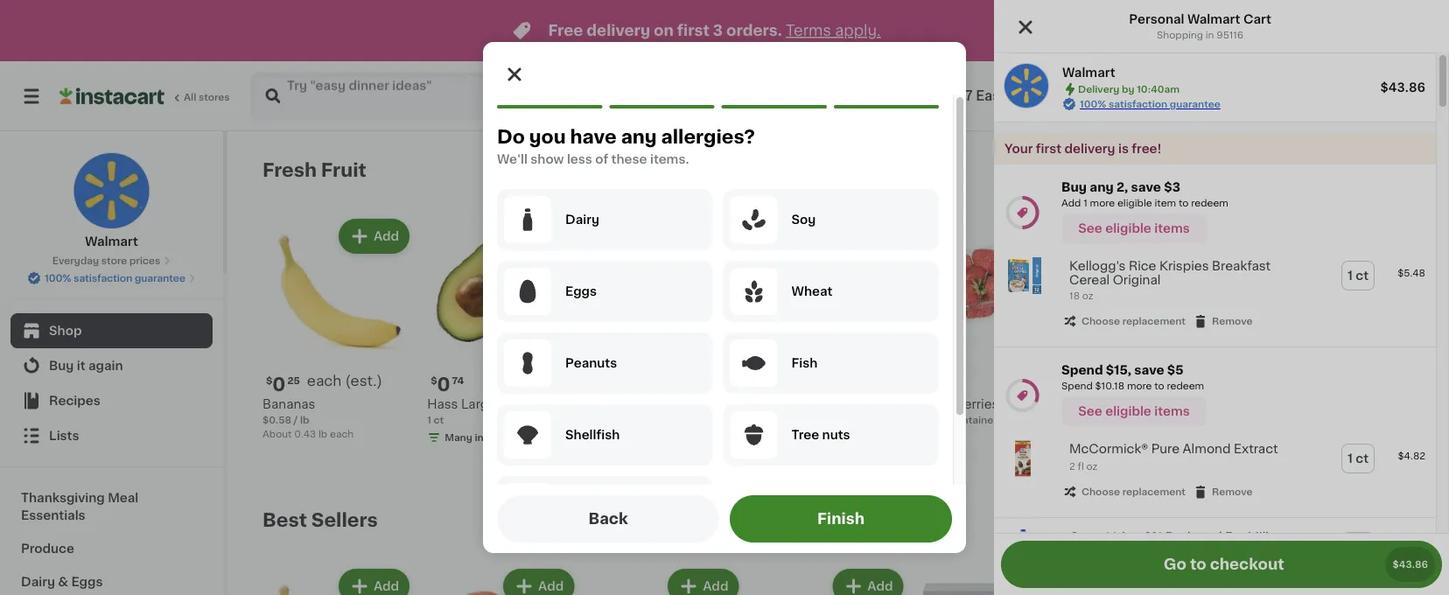 Task type: describe. For each thing, give the bounding box(es) containing it.
2 vertical spatial many in stock
[[1104, 465, 1173, 474]]

tree
[[792, 429, 820, 441]]

100% inside button
[[45, 274, 71, 283]]

oz inside mccormick® pure almond extract 2 fl oz
[[1087, 462, 1098, 472]]

great
[[1070, 532, 1105, 544]]

ct for mccormick® pure almond extract
[[1356, 453, 1369, 465]]

these
[[612, 153, 647, 165]]

allergies?
[[661, 127, 755, 146]]

eligible inside buy any 2, save $3 add 1 more eligible item to redeem
[[1118, 198, 1153, 208]]

to inside spend $15, save $5 spend $10.18 more to redeem
[[1155, 381, 1165, 391]]

view for fresh fruit
[[1200, 164, 1230, 176]]

all for best sellers
[[1233, 514, 1247, 526]]

see for buy
[[1079, 222, 1103, 235]]

prices
[[129, 256, 160, 266]]

any inside do you have any allergies? we'll show less of these items.
[[621, 127, 657, 146]]

shop
[[49, 325, 82, 337]]

hass large avocado 1 ct
[[427, 398, 553, 425]]

breakfast
[[1212, 260, 1271, 272]]

view for best sellers
[[1200, 514, 1230, 526]]

delivery by 10:40am inside delivery by 10:40am link
[[1184, 90, 1323, 102]]

walmart image
[[1005, 64, 1049, 108]]

in down 2.48
[[1134, 465, 1143, 474]]

lists link
[[11, 418, 213, 453]]

cereal
[[1070, 274, 1110, 286]]

mccormick®
[[1070, 443, 1149, 455]]

stores
[[199, 92, 230, 102]]

first inside "limited time offer" region
[[677, 23, 710, 38]]

4 halos california clementines 3 lb
[[592, 375, 689, 443]]

orders.
[[727, 23, 783, 38]]

91
[[1111, 376, 1122, 386]]

promotion-wrapper element containing spend $15, save $5
[[994, 348, 1437, 518]]

replacement for rice
[[1123, 317, 1186, 326]]

lb right 2.48
[[1142, 447, 1151, 457]]

product group containing 2
[[921, 215, 1072, 427]]

go
[[1164, 557, 1187, 572]]

72
[[945, 376, 957, 386]]

0 horizontal spatial delivery by 10:40am
[[1079, 84, 1180, 94]]

1 vertical spatial eggs
[[71, 576, 103, 588]]

about inside bananas $0.58 / lb about 0.43 lb each
[[263, 430, 292, 439]]

4 inside 4 halos california clementines 3 lb
[[602, 375, 615, 394]]

2%
[[1144, 532, 1163, 544]]

pomegranate
[[798, 416, 881, 428]]

16
[[921, 416, 932, 425]]

meal
[[108, 492, 139, 504]]

california
[[630, 398, 689, 411]]

0 horizontal spatial by
[[1122, 84, 1135, 94]]

back button
[[497, 495, 720, 543]]

&
[[58, 576, 68, 588]]

dairy for dairy & eggs
[[21, 576, 55, 588]]

1 horizontal spatial delivery
[[1079, 84, 1120, 94]]

/pkg (est.)
[[1129, 374, 1201, 388]]

100% satisfaction guarantee inside button
[[45, 274, 185, 283]]

2 vertical spatial /
[[1153, 447, 1157, 457]]

many in stock inside button
[[1268, 451, 1337, 460]]

add inside buy any 2, save $3 add 1 more eligible item to redeem
[[1062, 198, 1082, 208]]

see eligible items button for mccormick®
[[1062, 397, 1207, 427]]

personal walmart cart shopping in 95116
[[1130, 13, 1272, 40]]

18
[[1070, 291, 1080, 301]]

show
[[531, 153, 564, 165]]

is
[[1119, 143, 1129, 155]]

in inside many in stock button
[[1298, 451, 1307, 460]]

promotion-wrapper element containing buy any 2, save $3
[[994, 165, 1437, 348]]

1 horizontal spatial walmart
[[1063, 67, 1116, 79]]

oz inside the strawberries 16 oz container
[[934, 416, 946, 425]]

see for spend
[[1079, 405, 1103, 418]]

finish
[[818, 512, 865, 527]]

saint
[[1009, 90, 1044, 102]]

2 horizontal spatial delivery
[[1184, 90, 1241, 102]]

$10.18
[[1096, 381, 1125, 391]]

delivery inside "limited time offer" region
[[587, 23, 651, 38]]

save inside spend $15, save $5 spend $10.18 more to redeem
[[1135, 364, 1165, 377]]

spend $15, save $5 spend $10.18 more to redeem
[[1062, 364, 1205, 391]]

fresh fruit
[[263, 161, 367, 179]]

2 horizontal spatial to
[[1191, 557, 1207, 572]]

0 for $ 0 25
[[273, 375, 286, 394]]

/ inside bananas $0.58 / lb about 0.43 lb each
[[294, 416, 298, 425]]

everyday store prices link
[[52, 254, 171, 268]]

more inside buy any 2, save $3 add 1 more eligible item to redeem
[[1090, 198, 1115, 208]]

all for fresh fruit
[[1233, 164, 1247, 176]]

walmart logo image
[[73, 152, 150, 229]]

$ 0 25
[[266, 375, 300, 394]]

best sellers
[[263, 511, 378, 529]]

buy for buy any 2, save $3 add 1 more eligible item to redeem
[[1062, 181, 1087, 193]]

1 vertical spatial $43.86
[[1393, 560, 1429, 569]]

lb inside 4 halos california clementines 3 lb
[[601, 433, 610, 443]]

go to checkout
[[1164, 557, 1285, 572]]

sponsored badge image
[[757, 464, 810, 474]]

kellogg's rice krispies breakfast cereal original 18 oz
[[1070, 260, 1271, 301]]

0 horizontal spatial 10:40am
[[1137, 84, 1180, 94]]

produce link
[[11, 532, 213, 566]]

halos
[[592, 398, 627, 411]]

(est.) for 4
[[1164, 374, 1201, 388]]

free!
[[1132, 143, 1162, 155]]

product group for buy any 2, save $3
[[994, 247, 1437, 340]]

soy
[[792, 214, 816, 226]]

reduced
[[1166, 532, 1222, 544]]

more inside spend $15, save $5 spend $10.18 more to redeem
[[1127, 381, 1152, 391]]

choose for original
[[1082, 317, 1121, 326]]

clementines
[[592, 416, 670, 428]]

arils
[[757, 433, 783, 446]]

choose replacement button for fl
[[1063, 484, 1186, 500]]

100% satisfaction guarantee link
[[1080, 97, 1221, 111]]

2 vertical spatial stock
[[1145, 465, 1173, 474]]

view all (40+) button
[[1193, 152, 1304, 187]]

0 vertical spatial stock
[[486, 433, 514, 443]]

remove for extract
[[1212, 487, 1253, 497]]

11 button
[[1344, 75, 1416, 117]]

shellfish
[[566, 429, 620, 441]]

package
[[1160, 447, 1201, 457]]

$1.98
[[1086, 433, 1112, 443]]

$ for $ 0 25
[[266, 376, 273, 386]]

replacement for pure
[[1123, 487, 1186, 497]]

buy it again link
[[11, 348, 213, 383]]

1 horizontal spatial 10:40am
[[1264, 90, 1323, 102]]

satisfaction inside "100% satisfaction guarantee" button
[[74, 274, 132, 283]]

view all (40+)
[[1200, 164, 1284, 176]]

avocado
[[499, 398, 553, 411]]

each inside bananas $0.58 / lb about 0.43 lb each
[[330, 430, 354, 439]]

item carousel region containing fresh fruit
[[263, 152, 1402, 488]]

walmart link
[[73, 152, 150, 250]]

choose replacement for mccormick®
[[1082, 487, 1186, 497]]

2 spend from the top
[[1062, 381, 1093, 391]]

items for almond
[[1155, 405, 1190, 418]]

0 vertical spatial many in stock
[[445, 433, 514, 443]]

to inside buy any 2, save $3 add 1 more eligible item to redeem
[[1179, 198, 1189, 208]]

redeem inside spend $15, save $5 spend $10.18 more to redeem
[[1167, 381, 1205, 391]]

east
[[976, 90, 1006, 102]]

guarantee inside "100% satisfaction guarantee" button
[[135, 274, 185, 283]]

lb up 0.43
[[300, 416, 310, 425]]

0 vertical spatial $43.86
[[1381, 81, 1426, 94]]

rice
[[1129, 260, 1157, 272]]

thanksgiving meal essentials link
[[11, 481, 213, 532]]

add inside product group
[[1033, 230, 1058, 242]]

we'll
[[497, 153, 528, 165]]

produce
[[21, 543, 74, 555]]

limited time offer region
[[0, 0, 1398, 61]]

james
[[1047, 90, 1093, 102]]

buy for buy it again
[[49, 360, 74, 372]]

great value 2% reduced fat milk
[[1070, 532, 1273, 544]]

again
[[88, 360, 123, 372]]

lb up 2.48
[[1121, 433, 1131, 443]]

free delivery on first 3 orders. terms apply.
[[548, 23, 881, 38]]

choose replacement button for original
[[1063, 314, 1186, 329]]

shopping
[[1157, 30, 1204, 40]]

green seedless grapes bag $1.98 / lb about 2.48 lb / package
[[1086, 398, 1231, 457]]

remove button for breakfast
[[1193, 314, 1253, 329]]

hass
[[427, 398, 458, 411]]

25
[[287, 376, 300, 386]]

1237
[[943, 90, 973, 102]]

$15,
[[1106, 364, 1132, 377]]

green
[[1086, 398, 1124, 411]]

save inside buy any 2, save $3 add 1 more eligible item to redeem
[[1132, 181, 1162, 193]]

bag
[[1086, 416, 1110, 428]]

11
[[1387, 90, 1397, 102]]

to-
[[757, 416, 775, 428]]

buy any 2, save $3 add 1 more eligible item to redeem
[[1062, 181, 1229, 208]]

remove button for extract
[[1193, 484, 1253, 500]]

1 horizontal spatial 100% satisfaction guarantee
[[1080, 99, 1221, 109]]

1 left $5.48 on the top right
[[1348, 270, 1353, 282]]

47
[[781, 376, 793, 386]]



Task type: locate. For each thing, give the bounding box(es) containing it.
2 choose replacement button from the top
[[1063, 484, 1186, 500]]

1 see eligible items button from the top
[[1062, 214, 1207, 243]]

all
[[1233, 164, 1247, 176], [1233, 514, 1247, 526]]

100% satisfaction guarantee
[[1080, 99, 1221, 109], [45, 274, 185, 283]]

/ left package
[[1153, 447, 1157, 457]]

8
[[757, 451, 763, 460]]

nuts
[[823, 429, 851, 441]]

0 vertical spatial eligible
[[1118, 198, 1153, 208]]

3 for free
[[713, 23, 723, 38]]

100% down the everyday
[[45, 274, 71, 283]]

walmart up '95116' on the right top of page
[[1188, 13, 1241, 25]]

1 choose replacement from the top
[[1082, 317, 1186, 326]]

2 horizontal spatial many
[[1268, 451, 1296, 460]]

all stores link
[[60, 72, 231, 121]]

in down hass large avocado 1 ct
[[475, 433, 484, 443]]

1 see eligible items from the top
[[1079, 222, 1190, 235]]

0 vertical spatial item carousel region
[[263, 152, 1402, 488]]

see eligible items button down "/pkg"
[[1062, 397, 1207, 427]]

100% up your first delivery is free!
[[1080, 99, 1107, 109]]

many
[[445, 433, 473, 443], [1268, 451, 1296, 460], [1104, 465, 1131, 474]]

delivery by 10:40am link
[[1156, 86, 1323, 107]]

items down item
[[1155, 222, 1190, 235]]

0 vertical spatial 3
[[713, 23, 723, 38]]

$3
[[1164, 181, 1181, 193]]

1 left $4.82
[[1348, 453, 1353, 465]]

1 horizontal spatial /
[[1115, 433, 1119, 443]]

all up fat
[[1233, 514, 1247, 526]]

delivery up 100% satisfaction guarantee link at the top of page
[[1079, 84, 1120, 94]]

product group containing kellogg's rice krispies breakfast cereal original
[[994, 247, 1437, 340]]

add button
[[340, 221, 408, 252], [505, 221, 573, 252], [670, 221, 737, 252], [999, 221, 1067, 252], [1164, 221, 1232, 252], [340, 571, 408, 595], [505, 571, 573, 595], [670, 571, 737, 595], [835, 571, 902, 595], [999, 571, 1067, 595], [1164, 571, 1232, 595], [1329, 571, 1396, 595]]

(est.) for 0
[[345, 374, 382, 388]]

100% satisfaction guarantee down 'store'
[[45, 274, 185, 283]]

$4.91 per package (estimated) element
[[1086, 373, 1237, 396]]

mccormick® pure almond extract button
[[1070, 442, 1279, 456]]

choose replacement down 2.48
[[1082, 487, 1186, 497]]

delivery by 10:40am down '95116' on the right top of page
[[1184, 90, 1323, 102]]

add your shopping preferences element
[[483, 42, 966, 553]]

guarantee down 'prices'
[[135, 274, 185, 283]]

2 see eligible items from the top
[[1079, 405, 1190, 418]]

2 remove button from the top
[[1193, 484, 1253, 500]]

1 horizontal spatial 2
[[1070, 462, 1076, 472]]

ct for kellogg's rice krispies breakfast cereal original
[[1356, 270, 1369, 282]]

choose down cereal
[[1082, 317, 1121, 326]]

(est.) up seedless
[[1164, 374, 1201, 388]]

3 left orders.
[[713, 23, 723, 38]]

1 vertical spatial all
[[1233, 514, 1247, 526]]

eligible for save
[[1106, 405, 1152, 418]]

0 horizontal spatial satisfaction
[[74, 274, 132, 283]]

$ for $ 6 47
[[760, 376, 767, 386]]

each
[[307, 374, 342, 388], [330, 430, 354, 439]]

0 for $ 0 74
[[437, 375, 450, 394]]

product group for spend $15, save $5
[[994, 430, 1437, 511]]

2 $ from the left
[[431, 376, 437, 386]]

product group
[[994, 247, 1437, 340], [994, 430, 1437, 511]]

1 $ from the left
[[266, 376, 273, 386]]

2
[[931, 375, 943, 394], [1070, 462, 1076, 472]]

2 inside product group
[[931, 375, 943, 394]]

0 vertical spatial save
[[1132, 181, 1162, 193]]

0 horizontal spatial 2
[[931, 375, 943, 394]]

2 product group from the top
[[994, 430, 1437, 511]]

almond
[[1183, 443, 1231, 455]]

$ for $ 4 91
[[1090, 376, 1096, 386]]

remove for breakfast
[[1212, 317, 1253, 326]]

guarantee down shopping
[[1170, 99, 1221, 109]]

kellogg's rice krispies breakfast cereal original image
[[1005, 257, 1042, 294]]

1 all from the top
[[1233, 164, 1247, 176]]

any left 2, on the right top of the page
[[1090, 181, 1114, 193]]

dairy & eggs
[[21, 576, 103, 588]]

1 1 ct button from the top
[[1343, 262, 1374, 290]]

0 vertical spatial 100% satisfaction guarantee
[[1080, 99, 1221, 109]]

dairy inside add your shopping preferences element
[[566, 214, 600, 226]]

2 vertical spatial walmart
[[85, 235, 138, 248]]

1 vertical spatial choose
[[1082, 487, 1121, 497]]

1 vertical spatial remove
[[1212, 487, 1253, 497]]

lb down the clementines at left bottom
[[601, 433, 610, 443]]

1 view from the top
[[1200, 164, 1230, 176]]

1 horizontal spatial first
[[1036, 143, 1062, 155]]

dairy
[[566, 214, 600, 226], [21, 576, 55, 588]]

1 inside buy any 2, save $3 add 1 more eligible item to redeem
[[1084, 198, 1088, 208]]

pom
[[757, 398, 787, 411]]

1 vertical spatial 1 ct
[[1348, 453, 1369, 465]]

2 horizontal spatial walmart
[[1188, 13, 1241, 25]]

0 horizontal spatial /
[[294, 416, 298, 425]]

1 items from the top
[[1155, 222, 1190, 235]]

1 ct button
[[1343, 262, 1374, 290], [1343, 445, 1374, 473]]

1 down the hass
[[427, 416, 431, 425]]

by up 100% satisfaction guarantee link at the top of page
[[1122, 84, 1135, 94]]

delivery down '95116' on the right top of page
[[1184, 90, 1241, 102]]

view left (40+)
[[1200, 164, 1230, 176]]

0 vertical spatial see
[[1079, 222, 1103, 235]]

1 horizontal spatial delivery
[[1065, 143, 1116, 155]]

1 horizontal spatial about
[[1086, 447, 1116, 457]]

0 vertical spatial dairy
[[566, 214, 600, 226]]

walmart inside 'personal walmart cart shopping in 95116'
[[1188, 13, 1241, 25]]

eggs inside add your shopping preferences element
[[566, 285, 597, 298]]

any inside buy any 2, save $3 add 1 more eligible item to redeem
[[1090, 181, 1114, 193]]

2 view from the top
[[1200, 514, 1230, 526]]

0 vertical spatial eggs
[[566, 285, 597, 298]]

(est.) inside $0.25 each (estimated) element
[[345, 374, 382, 388]]

1 ct button for breakfast
[[1343, 262, 1374, 290]]

2 see eligible items button from the top
[[1062, 397, 1207, 427]]

many in stock up (30+)
[[1268, 451, 1337, 460]]

$ left 25
[[266, 376, 273, 386]]

to right go
[[1191, 557, 1207, 572]]

3 inside 4 halos california clementines 3 lb
[[592, 433, 598, 443]]

1 vertical spatial 1 ct button
[[1343, 445, 1374, 473]]

oz inside pom wonderful ready- to-eat pomegranate arils 8 oz
[[766, 451, 777, 460]]

2 4 from the left
[[1096, 375, 1109, 394]]

item carousel region containing best sellers
[[263, 503, 1402, 595]]

remove down breakfast
[[1212, 317, 1253, 326]]

fish
[[792, 357, 818, 369]]

all inside view all (40+) popup button
[[1233, 164, 1247, 176]]

items down $4.91 per package (estimated) element
[[1155, 405, 1190, 418]]

1 horizontal spatial guarantee
[[1170, 99, 1221, 109]]

3 down halos
[[592, 433, 598, 443]]

$ inside $ 0 25
[[266, 376, 273, 386]]

0.43
[[294, 430, 316, 439]]

0 vertical spatial choose replacement button
[[1063, 314, 1186, 329]]

$ inside $ 0 74
[[431, 376, 437, 386]]

1 vertical spatial delivery
[[1065, 143, 1116, 155]]

$ inside $ 4 91
[[1090, 376, 1096, 386]]

remove button down breakfast
[[1193, 314, 1253, 329]]

1 vertical spatial item carousel region
[[263, 503, 1402, 595]]

container
[[948, 416, 998, 425]]

$
[[266, 376, 273, 386], [431, 376, 437, 386], [1090, 376, 1096, 386], [760, 376, 767, 386]]

0 horizontal spatial (est.)
[[345, 374, 382, 388]]

1 ct left $5.48 on the top right
[[1348, 270, 1369, 282]]

1 vertical spatial dairy
[[21, 576, 55, 588]]

$ 6 47
[[760, 375, 793, 394]]

save left $5 at the bottom right of page
[[1135, 364, 1165, 377]]

0 left 25
[[273, 375, 286, 394]]

to up seedless
[[1155, 381, 1165, 391]]

1 remove button from the top
[[1193, 314, 1253, 329]]

guarantee inside 100% satisfaction guarantee link
[[1170, 99, 1221, 109]]

0 vertical spatial all
[[1233, 164, 1247, 176]]

kellogg's
[[1070, 260, 1126, 272]]

product group containing mccormick® pure almond extract
[[994, 430, 1437, 511]]

all left (40+)
[[1233, 164, 1247, 176]]

choose replacement down "original"
[[1082, 317, 1186, 326]]

0 vertical spatial /
[[294, 416, 298, 425]]

krispies
[[1160, 260, 1209, 272]]

2 72
[[931, 375, 957, 394]]

satisfaction inside 100% satisfaction guarantee link
[[1109, 99, 1168, 109]]

about down $1.98
[[1086, 447, 1116, 457]]

0 horizontal spatial about
[[263, 430, 292, 439]]

2 left fl
[[1070, 462, 1076, 472]]

checkout
[[1210, 557, 1285, 572]]

0 horizontal spatial 4
[[602, 375, 615, 394]]

1 replacement from the top
[[1123, 317, 1186, 326]]

$ inside $ 6 47
[[760, 376, 767, 386]]

2 see from the top
[[1079, 405, 1103, 418]]

seedless
[[1127, 398, 1184, 411]]

1 vertical spatial items
[[1155, 405, 1190, 418]]

item carousel region
[[263, 152, 1402, 488], [263, 503, 1402, 595]]

2 promotion-wrapper element from the top
[[994, 348, 1437, 518]]

many up (30+)
[[1268, 451, 1296, 460]]

1 item carousel region from the top
[[263, 152, 1402, 488]]

3 inside "limited time offer" region
[[713, 23, 723, 38]]

save
[[1132, 181, 1162, 193], [1135, 364, 1165, 377]]

eligible down 2, on the right top of the page
[[1118, 198, 1153, 208]]

great value 2% reduced fat milk image
[[1005, 529, 1042, 566]]

1 horizontal spatial satisfaction
[[1109, 99, 1168, 109]]

0 left 74
[[437, 375, 450, 394]]

oz right 16
[[934, 416, 946, 425]]

4 up halos
[[602, 375, 615, 394]]

each (est.)
[[307, 374, 382, 388]]

1 vertical spatial to
[[1155, 381, 1165, 391]]

great value 2% reduced fat milk button
[[1070, 531, 1273, 545]]

$5
[[1168, 364, 1184, 377]]

0 horizontal spatial 100% satisfaction guarantee
[[45, 274, 185, 283]]

1 4 from the left
[[602, 375, 615, 394]]

2 item carousel region from the top
[[263, 503, 1402, 595]]

walmart up james
[[1063, 67, 1116, 79]]

10:40am
[[1137, 84, 1180, 94], [1264, 90, 1323, 102]]

eligible down $10.18
[[1106, 405, 1152, 418]]

1 horizontal spatial (est.)
[[1164, 374, 1201, 388]]

ct inside hass large avocado 1 ct
[[434, 416, 444, 425]]

2 1 ct button from the top
[[1343, 445, 1374, 473]]

1 vertical spatial see eligible items button
[[1062, 397, 1207, 427]]

(est.) inside $4.91 per package (estimated) element
[[1164, 374, 1201, 388]]

1 vertical spatial see
[[1079, 405, 1103, 418]]

1
[[1084, 198, 1088, 208], [1348, 270, 1353, 282], [427, 416, 431, 425], [1348, 453, 1353, 465]]

milk
[[1248, 532, 1273, 544]]

0 vertical spatial view
[[1200, 164, 1230, 176]]

service type group
[[706, 79, 894, 114]]

delivery inside button
[[722, 90, 775, 102]]

items.
[[650, 153, 689, 165]]

redeem down $5 at the bottom right of page
[[1167, 381, 1205, 391]]

replacement down mccormick® pure almond extract 2 fl oz
[[1123, 487, 1186, 497]]

1 ct left $4.82
[[1348, 453, 1369, 465]]

each right 25
[[307, 374, 342, 388]]

1 horizontal spatial 4
[[1096, 375, 1109, 394]]

95116
[[1217, 30, 1244, 40]]

eligible for 2,
[[1106, 222, 1152, 235]]

eggs right &
[[71, 576, 103, 588]]

0 horizontal spatial dairy
[[21, 576, 55, 588]]

1 vertical spatial redeem
[[1167, 381, 1205, 391]]

your
[[1005, 143, 1033, 155]]

0 vertical spatial many
[[445, 433, 473, 443]]

your first delivery is free!
[[1005, 143, 1162, 155]]

1 vertical spatial see eligible items
[[1079, 405, 1190, 418]]

sellers
[[311, 511, 378, 529]]

10:40am up (40+)
[[1264, 90, 1323, 102]]

1 horizontal spatial more
[[1127, 381, 1152, 391]]

items for krispies
[[1155, 222, 1190, 235]]

(est.)
[[345, 374, 382, 388], [1164, 374, 1201, 388]]

original
[[1113, 274, 1161, 286]]

see up kellogg's
[[1079, 222, 1103, 235]]

about inside green seedless grapes bag $1.98 / lb about 2.48 lb / package
[[1086, 447, 1116, 457]]

1 horizontal spatial by
[[1244, 90, 1261, 102]]

2 replacement from the top
[[1123, 487, 1186, 497]]

all
[[184, 92, 196, 102]]

2 choose from the top
[[1082, 487, 1121, 497]]

2 1 ct from the top
[[1348, 453, 1369, 465]]

remove up 'view all (30+)'
[[1212, 487, 1253, 497]]

1 down your first delivery is free!
[[1084, 198, 1088, 208]]

0 vertical spatial 100%
[[1080, 99, 1107, 109]]

1 horizontal spatial many in stock
[[1104, 465, 1173, 474]]

0 horizontal spatial delivery
[[722, 90, 775, 102]]

view all (30+) button
[[1193, 503, 1304, 538]]

1 ct for extract
[[1348, 453, 1369, 465]]

0 vertical spatial first
[[677, 23, 710, 38]]

1 vertical spatial about
[[1086, 447, 1116, 457]]

2 choose replacement from the top
[[1082, 487, 1186, 497]]

$ for $ 0 74
[[431, 376, 437, 386]]

oz right 8 at the bottom right of page
[[766, 451, 777, 460]]

1 vertical spatial walmart
[[1063, 67, 1116, 79]]

buy down your first delivery is free!
[[1062, 181, 1087, 193]]

1 vertical spatial product group
[[994, 430, 1437, 511]]

bananas
[[263, 398, 315, 411]]

have
[[570, 127, 617, 146]]

do
[[497, 127, 525, 146]]

0 vertical spatial 2
[[931, 375, 943, 394]]

extract
[[1234, 443, 1279, 455]]

1 1 ct from the top
[[1348, 270, 1369, 282]]

0 horizontal spatial delivery
[[587, 23, 651, 38]]

1 (est.) from the left
[[345, 374, 382, 388]]

many in stock down 2.48
[[1104, 465, 1173, 474]]

4
[[602, 375, 615, 394], [1096, 375, 1109, 394]]

choose replacement button down "original"
[[1063, 314, 1186, 329]]

1 vertical spatial many in stock
[[1268, 451, 1337, 460]]

see eligible items button for kellogg's
[[1062, 214, 1207, 243]]

in left '95116' on the right top of page
[[1206, 30, 1215, 40]]

2 items from the top
[[1155, 405, 1190, 418]]

value
[[1108, 532, 1141, 544]]

0 horizontal spatial buy
[[49, 360, 74, 372]]

0 vertical spatial more
[[1090, 198, 1115, 208]]

0 horizontal spatial 0
[[273, 375, 286, 394]]

2,
[[1117, 181, 1129, 193]]

1 see from the top
[[1079, 222, 1103, 235]]

more up seedless
[[1127, 381, 1152, 391]]

4 left 91
[[1096, 375, 1109, 394]]

1 inside hass large avocado 1 ct
[[427, 416, 431, 425]]

many in stock
[[445, 433, 514, 443], [1268, 451, 1337, 460], [1104, 465, 1173, 474]]

2 inside mccormick® pure almond extract 2 fl oz
[[1070, 462, 1076, 472]]

1 choose from the top
[[1082, 317, 1121, 326]]

/ up the mccormick®
[[1115, 433, 1119, 443]]

see eligible items for mccormick®
[[1079, 405, 1190, 418]]

0 horizontal spatial 3
[[592, 433, 598, 443]]

mccormick® pure almond extract image
[[1005, 441, 1042, 477]]

100% satisfaction guarantee button
[[27, 268, 196, 285]]

personal
[[1130, 13, 1185, 25]]

1 vertical spatial guarantee
[[135, 274, 185, 283]]

dairy down the less
[[566, 214, 600, 226]]

0 horizontal spatial eggs
[[71, 576, 103, 588]]

$0.25 each (estimated) element
[[263, 373, 413, 396]]

1 vertical spatial any
[[1090, 181, 1114, 193]]

redeem right item
[[1192, 198, 1229, 208]]

redeem inside buy any 2, save $3 add 1 more eligible item to redeem
[[1192, 198, 1229, 208]]

in right extract
[[1298, 451, 1307, 460]]

100% satisfaction guarantee up the free!
[[1080, 99, 1221, 109]]

product group
[[263, 215, 413, 441], [427, 215, 578, 448], [592, 215, 743, 466], [757, 215, 907, 478], [921, 215, 1072, 427], [1086, 215, 1237, 480], [263, 566, 413, 595], [427, 566, 578, 595], [592, 566, 743, 595], [757, 566, 907, 595], [921, 566, 1072, 595], [1086, 566, 1237, 595], [1251, 566, 1402, 595]]

2 0 from the left
[[437, 375, 450, 394]]

see eligible items down "/pkg"
[[1079, 405, 1190, 418]]

view up fat
[[1200, 514, 1230, 526]]

0 vertical spatial remove
[[1212, 317, 1253, 326]]

74
[[452, 376, 464, 386]]

view all (30+)
[[1200, 514, 1284, 526]]

0 vertical spatial buy
[[1062, 181, 1087, 193]]

more
[[1090, 198, 1115, 208], [1127, 381, 1152, 391]]

about down the $0.58
[[263, 430, 292, 439]]

choose down fl
[[1082, 487, 1121, 497]]

essentials
[[21, 510, 85, 522]]

promotion-wrapper element
[[994, 165, 1437, 348], [994, 348, 1437, 518]]

buy left it
[[49, 360, 74, 372]]

1 ct for breakfast
[[1348, 270, 1369, 282]]

delivery left on
[[587, 23, 651, 38]]

dairy for dairy
[[566, 214, 600, 226]]

1 vertical spatial each
[[330, 430, 354, 439]]

$ 4 91
[[1090, 375, 1122, 394]]

free
[[548, 23, 583, 38]]

wheat
[[792, 285, 833, 298]]

$ 0 74
[[431, 375, 464, 394]]

3 for 4
[[592, 433, 598, 443]]

1 promotion-wrapper element from the top
[[994, 165, 1437, 348]]

dairy & eggs link
[[11, 566, 213, 595]]

wonderful
[[791, 398, 855, 411]]

2 vertical spatial ct
[[1356, 453, 1369, 465]]

1 horizontal spatial 100%
[[1080, 99, 1107, 109]]

1 horizontal spatial eggs
[[566, 285, 597, 298]]

stock inside button
[[1310, 451, 1337, 460]]

2 left 72
[[931, 375, 943, 394]]

$ left 47
[[760, 376, 767, 386]]

1 ct button for extract
[[1343, 445, 1374, 473]]

0 vertical spatial redeem
[[1192, 198, 1229, 208]]

$43.86
[[1381, 81, 1426, 94], [1393, 560, 1429, 569]]

None search field
[[250, 72, 683, 121]]

0 vertical spatial items
[[1155, 222, 1190, 235]]

delivery up "allergies?"
[[722, 90, 775, 102]]

0 vertical spatial ct
[[1356, 270, 1369, 282]]

0 vertical spatial delivery
[[587, 23, 651, 38]]

spend left $10.18
[[1062, 381, 1093, 391]]

1 vertical spatial first
[[1036, 143, 1062, 155]]

ct left $5.48 on the top right
[[1356, 270, 1369, 282]]

2 vertical spatial many
[[1104, 465, 1131, 474]]

see eligible items button down buy any 2, save $3 add 1 more eligible item to redeem
[[1062, 214, 1207, 243]]

back
[[589, 512, 628, 527]]

choose for fl
[[1082, 487, 1121, 497]]

pure
[[1152, 443, 1180, 455]]

1 product group from the top
[[994, 247, 1437, 340]]

cart
[[1244, 13, 1272, 25]]

delivery by 10:40am up 100% satisfaction guarantee link at the top of page
[[1079, 84, 1180, 94]]

stock right extract
[[1310, 451, 1337, 460]]

all inside view all (30+) popup button
[[1233, 514, 1247, 526]]

view
[[1200, 164, 1230, 176], [1200, 514, 1230, 526]]

(40+)
[[1250, 164, 1284, 176]]

1 0 from the left
[[273, 375, 286, 394]]

terms apply. link
[[786, 23, 881, 38]]

1 vertical spatial stock
[[1310, 451, 1337, 460]]

1 vertical spatial 3
[[592, 433, 598, 443]]

1 horizontal spatial dairy
[[566, 214, 600, 226]]

tree nuts
[[792, 429, 851, 441]]

1 remove from the top
[[1212, 317, 1253, 326]]

1 vertical spatial choose replacement button
[[1063, 484, 1186, 500]]

by down '95116' on the right top of page
[[1244, 90, 1261, 102]]

ct left $4.82
[[1356, 453, 1369, 465]]

fat
[[1226, 532, 1245, 544]]

0 horizontal spatial walmart
[[85, 235, 138, 248]]

lb right 0.43
[[319, 430, 328, 439]]

first right on
[[677, 23, 710, 38]]

2 remove from the top
[[1212, 487, 1253, 497]]

1 vertical spatial remove button
[[1193, 484, 1253, 500]]

1 horizontal spatial stock
[[1145, 465, 1173, 474]]

product group containing 6
[[757, 215, 907, 478]]

first right your
[[1036, 143, 1062, 155]]

2 all from the top
[[1233, 514, 1247, 526]]

oz right fl
[[1087, 462, 1098, 472]]

save right 2, on the right top of the page
[[1132, 181, 1162, 193]]

oz inside kellogg's rice krispies breakfast cereal original 18 oz
[[1083, 291, 1094, 301]]

0 vertical spatial each
[[307, 374, 342, 388]]

more down your first delivery is free!
[[1090, 198, 1115, 208]]

$4.82
[[1398, 451, 1426, 461]]

2 horizontal spatial many in stock
[[1268, 451, 1337, 460]]

stock down pure
[[1145, 465, 1173, 474]]

4 $ from the left
[[760, 376, 767, 386]]

10:40am up 100% satisfaction guarantee link at the top of page
[[1137, 84, 1180, 94]]

1 horizontal spatial any
[[1090, 181, 1114, 193]]

satisfaction up the free!
[[1109, 99, 1168, 109]]

oz right 18
[[1083, 291, 1094, 301]]

see eligible items for kellogg's
[[1079, 222, 1190, 235]]

3 $ from the left
[[1090, 376, 1096, 386]]

1 choose replacement button from the top
[[1063, 314, 1186, 329]]

satisfaction down everyday store prices
[[74, 274, 132, 283]]

1 vertical spatial replacement
[[1123, 487, 1186, 497]]

0 horizontal spatial guarantee
[[135, 274, 185, 283]]

in inside 'personal walmart cart shopping in 95116'
[[1206, 30, 1215, 40]]

0 vertical spatial choose replacement
[[1082, 317, 1186, 326]]

2 (est.) from the left
[[1164, 374, 1201, 388]]

1 ct button left $4.82
[[1343, 445, 1374, 473]]

instacart logo image
[[60, 86, 165, 107]]

many inside many in stock button
[[1268, 451, 1296, 460]]

fl
[[1078, 462, 1084, 472]]

many in stock down hass large avocado 1 ct
[[445, 433, 514, 443]]

0 vertical spatial walmart
[[1188, 13, 1241, 25]]

2.48
[[1118, 447, 1140, 457]]

1 spend from the top
[[1062, 364, 1104, 377]]

choose replacement for kellogg's
[[1082, 317, 1186, 326]]

delivery left is
[[1065, 143, 1116, 155]]

buy inside buy any 2, save $3 add 1 more eligible item to redeem
[[1062, 181, 1087, 193]]

2 vertical spatial to
[[1191, 557, 1207, 572]]

thanksgiving
[[21, 492, 105, 504]]

1 vertical spatial 100%
[[45, 274, 71, 283]]

choose replacement button down 2.48
[[1063, 484, 1186, 500]]

buy
[[1062, 181, 1087, 193], [49, 360, 74, 372]]

many in stock button
[[1251, 215, 1402, 466]]



Task type: vqa. For each thing, say whether or not it's contained in the screenshot.
middle stock
yes



